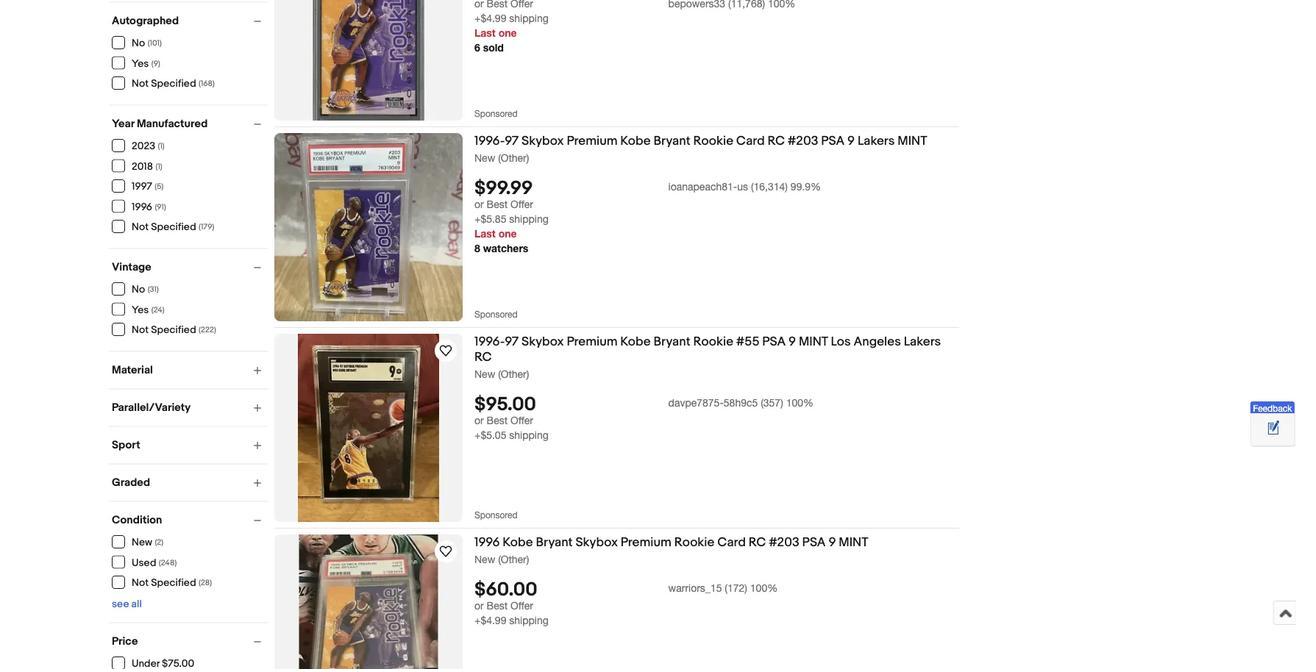 Task type: describe. For each thing, give the bounding box(es) containing it.
premium for $99.99
[[567, 133, 618, 149]]

rc inside the 1996-97 skybox premium kobe bryant rookie #55 psa 9 mint los angeles lakers rc new (other)
[[475, 350, 492, 365]]

1996-97 skybox premium kobe bryant rookie #55 psa 9 mint los angeles lakers rc image
[[298, 334, 439, 523]]

yes (9)
[[132, 57, 160, 70]]

rookie inside 1996 kobe bryant skybox premium rookie card rc #203 psa 9 mint new (other)
[[675, 535, 715, 550]]

or inside warriors_15 (172) 100% or best offer +$4.99 shipping
[[475, 600, 484, 612]]

material button
[[112, 364, 268, 377]]

lakers inside the 1996-97 skybox premium kobe bryant rookie card rc #203 psa 9 lakers mint new (other)
[[858, 133, 895, 149]]

davpe7875-58h9c5 (357) 100% or best offer +$5.05 shipping
[[475, 397, 814, 442]]

(168)
[[199, 79, 215, 89]]

see
[[112, 599, 129, 611]]

rc inside the 1996-97 skybox premium kobe bryant rookie card rc #203 psa 9 lakers mint new (other)
[[768, 133, 785, 149]]

1996 for (91)
[[132, 201, 152, 213]]

premium inside 1996 kobe bryant skybox premium rookie card rc #203 psa 9 mint new (other)
[[621, 535, 672, 550]]

warriors_15 (172) 100% or best offer +$4.99 shipping
[[475, 582, 778, 627]]

+$4.99 inside warriors_15 (172) 100% or best offer +$4.99 shipping
[[475, 615, 507, 627]]

(other) inside the 1996-97 skybox premium kobe bryant rookie #55 psa 9 mint los angeles lakers rc new (other)
[[498, 368, 529, 380]]

angeles
[[854, 334, 901, 350]]

shipping inside 'ioanapeach81-us (16,314) 99.9% or best offer +$5.85 shipping last one 8 watchers'
[[510, 213, 549, 225]]

ioanapeach81-
[[669, 180, 738, 193]]

new inside the 1996-97 skybox premium kobe bryant rookie card rc #203 psa 9 lakers mint new (other)
[[475, 152, 495, 164]]

autographed
[[112, 14, 179, 28]]

2 not from the top
[[132, 221, 149, 234]]

shipping inside +$4.99 shipping last one 6 sold
[[510, 12, 549, 24]]

rc inside 1996 kobe bryant skybox premium rookie card rc #203 psa 9 mint new (other)
[[749, 535, 766, 550]]

1996-97 skybox premium kobe bryant rookie #55 psa 9 mint los angeles lakers rc link
[[475, 334, 960, 368]]

mint inside the 1996-97 skybox premium kobe bryant rookie card rc #203 psa 9 lakers mint new (other)
[[898, 133, 928, 149]]

not specified (179)
[[132, 221, 214, 234]]

best inside warriors_15 (172) 100% or best offer +$4.99 shipping
[[487, 600, 508, 612]]

1996 (91)
[[132, 201, 166, 213]]

1996- for $95.00
[[475, 334, 505, 350]]

1996-97 skybox premium kobe bryant rookie #55 psa 9 mint los angeles lakers rc heading
[[475, 334, 941, 365]]

yes for autographed
[[132, 57, 149, 70]]

1996-97 skybox premium kobe bryant rookie card rc #203 psa 9 lakers mint new (other)
[[475, 133, 928, 164]]

specified for autographed
[[151, 78, 196, 90]]

1996-97 skybox premium kobe bryant rookie #55 psa 9 mint los angeles lakers rc new (other)
[[475, 334, 941, 380]]

58h9c5
[[724, 397, 758, 409]]

or for +$5.05
[[475, 415, 484, 427]]

#203 inside 1996 kobe bryant skybox premium rookie card rc #203 psa 9 mint new (other)
[[769, 535, 800, 550]]

lakers inside the 1996-97 skybox premium kobe bryant rookie #55 psa 9 mint los angeles lakers rc new (other)
[[904, 334, 941, 350]]

(357)
[[761, 397, 784, 409]]

bryant inside 1996 kobe bryant skybox premium rookie card rc #203 psa 9 mint new (other)
[[536, 535, 573, 550]]

premium for $95.00
[[567, 334, 618, 350]]

(91)
[[155, 202, 166, 212]]

1996-97 skybox premium kobe bryant rookie card rc #203 psa 9 lakers mint heading
[[475, 133, 928, 149]]

watchers
[[483, 243, 529, 255]]

parallel/variety button
[[112, 401, 268, 415]]

graded
[[112, 477, 150, 490]]

(222)
[[199, 326, 216, 335]]

(16,314)
[[751, 180, 788, 193]]

autographed button
[[112, 14, 268, 28]]

kobe bryant 1996 skybox premium basketball rookie card #203 graded psa 9 image
[[313, 0, 424, 121]]

(2)
[[155, 538, 164, 548]]

99.9%
[[791, 180, 821, 193]]

see all
[[112, 599, 142, 611]]

last inside +$4.99 shipping last one 6 sold
[[475, 27, 496, 39]]

not specified (28)
[[132, 577, 212, 590]]

(172)
[[725, 582, 748, 594]]

offer inside warriors_15 (172) 100% or best offer +$4.99 shipping
[[511, 600, 533, 612]]

1996 kobe bryant skybox premium rookie card rc #203 psa 9 mint image
[[299, 535, 438, 670]]

specified for vintage
[[151, 324, 196, 337]]

last inside 'ioanapeach81-us (16,314) 99.9% or best offer +$5.85 shipping last one 8 watchers'
[[475, 228, 496, 240]]

best for +$5.85
[[487, 198, 508, 211]]

(other) inside the 1996-97 skybox premium kobe bryant rookie card rc #203 psa 9 lakers mint new (other)
[[498, 152, 529, 164]]

2023
[[132, 140, 155, 153]]

1996 for kobe
[[475, 535, 500, 550]]

year
[[112, 117, 134, 131]]

card inside 1996 kobe bryant skybox premium rookie card rc #203 psa 9 mint new (other)
[[718, 535, 746, 550]]

1997 (5)
[[132, 181, 164, 193]]

one inside 'ioanapeach81-us (16,314) 99.9% or best offer +$5.85 shipping last one 8 watchers'
[[499, 228, 517, 240]]

1996-97 skybox premium kobe bryant rookie card rc #203 psa 9 lakers mint image
[[275, 133, 463, 322]]

(1) for 2023
[[158, 142, 165, 151]]

price
[[112, 635, 138, 649]]

97 for $99.99
[[505, 133, 519, 149]]

2018 (1)
[[132, 160, 162, 173]]

vintage
[[112, 261, 151, 274]]

year manufactured
[[112, 117, 208, 131]]

new left the (2)
[[132, 537, 152, 549]]

material
[[112, 364, 153, 377]]

ioanapeach81-us (16,314) 99.9% or best offer +$5.85 shipping last one 8 watchers
[[475, 180, 821, 255]]

offer for +$5.05
[[511, 415, 533, 427]]

condition button
[[112, 514, 268, 527]]

parallel/variety
[[112, 401, 191, 415]]

(101)
[[148, 39, 162, 48]]

(28)
[[199, 579, 212, 588]]

100% inside warriors_15 (172) 100% or best offer +$4.99 shipping
[[751, 582, 778, 594]]

used (248)
[[132, 557, 177, 570]]

1996 kobe bryant skybox premium rookie card rc #203 psa 9 mint new (other)
[[475, 535, 869, 566]]

sold
[[483, 42, 504, 54]]

sport button
[[112, 439, 268, 452]]

97 for $95.00
[[505, 334, 519, 350]]

yes (24)
[[132, 304, 165, 316]]

los
[[831, 334, 851, 350]]

2 specified from the top
[[151, 221, 196, 234]]

(179)
[[199, 223, 214, 232]]

shipping inside davpe7875-58h9c5 (357) 100% or best offer +$5.05 shipping
[[510, 430, 549, 442]]



Task type: locate. For each thing, give the bounding box(es) containing it.
no (101)
[[132, 37, 162, 50]]

or inside davpe7875-58h9c5 (357) 100% or best offer +$5.05 shipping
[[475, 415, 484, 427]]

not for condition
[[132, 577, 149, 590]]

offer
[[511, 198, 533, 211], [511, 415, 533, 427], [511, 600, 533, 612]]

0 vertical spatial psa
[[822, 133, 845, 149]]

1 shipping from the top
[[510, 12, 549, 24]]

rookie for $99.99
[[694, 133, 734, 149]]

new (2)
[[132, 537, 164, 549]]

shipping inside warriors_15 (172) 100% or best offer +$4.99 shipping
[[510, 615, 549, 627]]

one up sold
[[499, 27, 517, 39]]

$99.99
[[475, 178, 533, 200]]

0 vertical spatial no
[[132, 37, 145, 50]]

1 vertical spatial mint
[[799, 334, 828, 350]]

1996 kobe bryant skybox premium rookie card rc #203 psa 9 mint heading
[[475, 535, 869, 550]]

0 vertical spatial #203
[[788, 133, 819, 149]]

(other) up $95.00 at the bottom of the page
[[498, 368, 529, 380]]

3 not from the top
[[132, 324, 149, 337]]

3 specified from the top
[[151, 324, 196, 337]]

kobe inside the 1996-97 skybox premium kobe bryant rookie #55 psa 9 mint los angeles lakers rc new (other)
[[621, 334, 651, 350]]

skybox inside the 1996-97 skybox premium kobe bryant rookie #55 psa 9 mint los angeles lakers rc new (other)
[[522, 334, 564, 350]]

psa
[[822, 133, 845, 149], [763, 334, 786, 350], [803, 535, 826, 550]]

skybox inside 1996 kobe bryant skybox premium rookie card rc #203 psa 9 mint new (other)
[[576, 535, 618, 550]]

condition
[[112, 514, 162, 527]]

yes left (9) on the left
[[132, 57, 149, 70]]

yes
[[132, 57, 149, 70], [132, 304, 149, 316]]

1 best from the top
[[487, 198, 508, 211]]

mint
[[898, 133, 928, 149], [799, 334, 828, 350], [839, 535, 869, 550]]

4 shipping from the top
[[510, 615, 549, 627]]

0 vertical spatial or
[[475, 198, 484, 211]]

2 shipping from the top
[[510, 213, 549, 225]]

offer for +$5.85
[[511, 198, 533, 211]]

specified down the '(248)' at the left bottom of the page
[[151, 577, 196, 590]]

last up '6'
[[475, 27, 496, 39]]

rookie
[[694, 133, 734, 149], [694, 334, 734, 350], [675, 535, 715, 550]]

2 vertical spatial premium
[[621, 535, 672, 550]]

1 vertical spatial (1)
[[156, 162, 162, 171]]

feedback
[[1254, 403, 1293, 414]]

0 vertical spatial kobe
[[621, 133, 651, 149]]

not down 1996 (91)
[[132, 221, 149, 234]]

1 vertical spatial best
[[487, 415, 508, 427]]

year manufactured button
[[112, 117, 268, 131]]

1 one from the top
[[499, 27, 517, 39]]

0 vertical spatial (1)
[[158, 142, 165, 151]]

card up '(172)'
[[718, 535, 746, 550]]

kobe for $99.99
[[621, 133, 651, 149]]

1 vertical spatial no
[[132, 284, 145, 296]]

1 horizontal spatial 100%
[[786, 397, 814, 409]]

0 vertical spatial skybox
[[522, 133, 564, 149]]

specified down (24)
[[151, 324, 196, 337]]

1 vertical spatial bryant
[[654, 334, 691, 350]]

1 97 from the top
[[505, 133, 519, 149]]

6
[[475, 42, 480, 54]]

0 horizontal spatial mint
[[799, 334, 828, 350]]

last down +$5.85
[[475, 228, 496, 240]]

1 or from the top
[[475, 198, 484, 211]]

2 97 from the top
[[505, 334, 519, 350]]

1 offer from the top
[[511, 198, 533, 211]]

1 vertical spatial rc
[[475, 350, 492, 365]]

1 horizontal spatial 1996
[[475, 535, 500, 550]]

bryant inside the 1996-97 skybox premium kobe bryant rookie card rc #203 psa 9 lakers mint new (other)
[[654, 133, 691, 149]]

manufactured
[[137, 117, 208, 131]]

1 horizontal spatial mint
[[839, 535, 869, 550]]

(1) inside 2018 (1)
[[156, 162, 162, 171]]

1 vertical spatial 100%
[[751, 582, 778, 594]]

1 vertical spatial card
[[718, 535, 746, 550]]

not for autographed
[[132, 78, 149, 90]]

new up $60.00
[[475, 553, 495, 566]]

new inside 1996 kobe bryant skybox premium rookie card rc #203 psa 9 mint new (other)
[[475, 553, 495, 566]]

skybox for $95.00
[[522, 334, 564, 350]]

0 vertical spatial last
[[475, 27, 496, 39]]

rookie up ioanapeach81- at the right top
[[694, 133, 734, 149]]

(1) right 2023
[[158, 142, 165, 151]]

100% right (357)
[[786, 397, 814, 409]]

(other) up $60.00
[[498, 553, 529, 566]]

2 horizontal spatial mint
[[898, 133, 928, 149]]

1 vertical spatial yes
[[132, 304, 149, 316]]

rc
[[768, 133, 785, 149], [475, 350, 492, 365], [749, 535, 766, 550]]

0 vertical spatial 1996-
[[475, 133, 505, 149]]

#203
[[788, 133, 819, 149], [769, 535, 800, 550]]

0 vertical spatial premium
[[567, 133, 618, 149]]

0 vertical spatial yes
[[132, 57, 149, 70]]

1996 left (91)
[[132, 201, 152, 213]]

new up $99.99 at the left top
[[475, 152, 495, 164]]

skybox inside the 1996-97 skybox premium kobe bryant rookie card rc #203 psa 9 lakers mint new (other)
[[522, 133, 564, 149]]

0 vertical spatial 100%
[[786, 397, 814, 409]]

2 yes from the top
[[132, 304, 149, 316]]

0 vertical spatial card
[[737, 133, 765, 149]]

rookie up warriors_15
[[675, 535, 715, 550]]

vintage button
[[112, 261, 268, 274]]

100% right '(172)'
[[751, 582, 778, 594]]

card inside the 1996-97 skybox premium kobe bryant rookie card rc #203 psa 9 lakers mint new (other)
[[737, 133, 765, 149]]

rookie inside the 1996-97 skybox premium kobe bryant rookie #55 psa 9 mint los angeles lakers rc new (other)
[[694, 334, 734, 350]]

(248)
[[159, 559, 177, 568]]

bryant for $99.99
[[654, 133, 691, 149]]

(24)
[[151, 305, 165, 315]]

1 no from the top
[[132, 37, 145, 50]]

3 shipping from the top
[[510, 430, 549, 442]]

+$4.99 shipping last one 6 sold
[[475, 12, 549, 54]]

1 horizontal spatial rc
[[749, 535, 766, 550]]

4 not from the top
[[132, 577, 149, 590]]

9 inside 1996 kobe bryant skybox premium rookie card rc #203 psa 9 mint new (other)
[[829, 535, 836, 550]]

premium inside the 1996-97 skybox premium kobe bryant rookie #55 psa 9 mint los angeles lakers rc new (other)
[[567, 334, 618, 350]]

1996- up $99.99 at the left top
[[475, 133, 505, 149]]

offer inside davpe7875-58h9c5 (357) 100% or best offer +$5.05 shipping
[[511, 415, 533, 427]]

2 vertical spatial mint
[[839, 535, 869, 550]]

specified down (9) on the left
[[151, 78, 196, 90]]

1996 right 'watch 1996 kobe bryant skybox premium rookie card rc #203 psa 9 mint' image
[[475, 535, 500, 550]]

+$4.99 inside +$4.99 shipping last one 6 sold
[[475, 12, 507, 24]]

3 best from the top
[[487, 600, 508, 612]]

new up $95.00 at the bottom of the page
[[475, 368, 495, 380]]

1 vertical spatial 97
[[505, 334, 519, 350]]

100% inside davpe7875-58h9c5 (357) 100% or best offer +$5.05 shipping
[[786, 397, 814, 409]]

+$4.99
[[475, 12, 507, 24], [475, 615, 507, 627]]

premium inside the 1996-97 skybox premium kobe bryant rookie card rc #203 psa 9 lakers mint new (other)
[[567, 133, 618, 149]]

not
[[132, 78, 149, 90], [132, 221, 149, 234], [132, 324, 149, 337], [132, 577, 149, 590]]

2 vertical spatial or
[[475, 600, 484, 612]]

card up us
[[737, 133, 765, 149]]

1996- for $99.99
[[475, 133, 505, 149]]

0 horizontal spatial lakers
[[858, 133, 895, 149]]

0 horizontal spatial 1996
[[132, 201, 152, 213]]

2 vertical spatial rookie
[[675, 535, 715, 550]]

2 vertical spatial (other)
[[498, 553, 529, 566]]

1 vertical spatial psa
[[763, 334, 786, 350]]

0 vertical spatial 9
[[848, 133, 855, 149]]

1 vertical spatial one
[[499, 228, 517, 240]]

2023 (1)
[[132, 140, 165, 153]]

rookie for $95.00
[[694, 334, 734, 350]]

last
[[475, 27, 496, 39], [475, 228, 496, 240]]

psa inside the 1996-97 skybox premium kobe bryant rookie #55 psa 9 mint los angeles lakers rc new (other)
[[763, 334, 786, 350]]

97 inside the 1996-97 skybox premium kobe bryant rookie #55 psa 9 mint los angeles lakers rc new (other)
[[505, 334, 519, 350]]

not specified (168)
[[132, 78, 215, 90]]

(other) up $99.99 at the left top
[[498, 152, 529, 164]]

1 1996- from the top
[[475, 133, 505, 149]]

0 vertical spatial rookie
[[694, 133, 734, 149]]

or
[[475, 198, 484, 211], [475, 415, 484, 427], [475, 600, 484, 612]]

1996-
[[475, 133, 505, 149], [475, 334, 505, 350]]

+$4.99 down $60.00
[[475, 615, 507, 627]]

or inside 'ioanapeach81-us (16,314) 99.9% or best offer +$5.85 shipping last one 8 watchers'
[[475, 198, 484, 211]]

not specified (222)
[[132, 324, 216, 337]]

bryant for $95.00
[[654, 334, 691, 350]]

see all button
[[112, 599, 142, 611]]

2 last from the top
[[475, 228, 496, 240]]

1 vertical spatial 1996-
[[475, 334, 505, 350]]

1 vertical spatial #203
[[769, 535, 800, 550]]

one
[[499, 27, 517, 39], [499, 228, 517, 240]]

(other)
[[498, 152, 529, 164], [498, 368, 529, 380], [498, 553, 529, 566]]

97 up $99.99 at the left top
[[505, 133, 519, 149]]

$95.00
[[475, 394, 536, 417]]

kobe inside 1996 kobe bryant skybox premium rookie card rc #203 psa 9 mint new (other)
[[503, 535, 533, 550]]

(1)
[[158, 142, 165, 151], [156, 162, 162, 171]]

1996-97 skybox premium kobe bryant rookie card rc #203 psa 9 lakers mint link
[[475, 133, 960, 151]]

1 horizontal spatial lakers
[[904, 334, 941, 350]]

not down the yes (9)
[[132, 78, 149, 90]]

2 (other) from the top
[[498, 368, 529, 380]]

0 vertical spatial mint
[[898, 133, 928, 149]]

all
[[131, 599, 142, 611]]

0 vertical spatial 97
[[505, 133, 519, 149]]

1 vertical spatial or
[[475, 415, 484, 427]]

8
[[475, 243, 480, 255]]

2 vertical spatial psa
[[803, 535, 826, 550]]

1996- inside the 1996-97 skybox premium kobe bryant rookie card rc #203 psa 9 lakers mint new (other)
[[475, 133, 505, 149]]

1 vertical spatial 1996
[[475, 535, 500, 550]]

2 no from the top
[[132, 284, 145, 296]]

0 vertical spatial (other)
[[498, 152, 529, 164]]

offer inside 'ioanapeach81-us (16,314) 99.9% or best offer +$5.85 shipping last one 8 watchers'
[[511, 198, 533, 211]]

graded button
[[112, 477, 268, 490]]

97
[[505, 133, 519, 149], [505, 334, 519, 350]]

warriors_15
[[669, 582, 722, 594]]

3 (other) from the top
[[498, 553, 529, 566]]

yes for vintage
[[132, 304, 149, 316]]

kobe inside the 1996-97 skybox premium kobe bryant rookie card rc #203 psa 9 lakers mint new (other)
[[621, 133, 651, 149]]

psa inside 1996 kobe bryant skybox premium rookie card rc #203 psa 9 mint new (other)
[[803, 535, 826, 550]]

0 vertical spatial lakers
[[858, 133, 895, 149]]

100%
[[786, 397, 814, 409], [751, 582, 778, 594]]

0 vertical spatial rc
[[768, 133, 785, 149]]

(31)
[[148, 285, 159, 295]]

+$5.05
[[475, 430, 507, 442]]

(other) inside 1996 kobe bryant skybox premium rookie card rc #203 psa 9 mint new (other)
[[498, 553, 529, 566]]

1 vertical spatial premium
[[567, 334, 618, 350]]

1 vertical spatial +$4.99
[[475, 615, 507, 627]]

1 not from the top
[[132, 78, 149, 90]]

1 vertical spatial (other)
[[498, 368, 529, 380]]

not down used on the bottom left of page
[[132, 577, 149, 590]]

1 specified from the top
[[151, 78, 196, 90]]

(1) inside 2023 (1)
[[158, 142, 165, 151]]

2 best from the top
[[487, 415, 508, 427]]

1 vertical spatial kobe
[[621, 334, 651, 350]]

yes left (24)
[[132, 304, 149, 316]]

2 vertical spatial rc
[[749, 535, 766, 550]]

1 vertical spatial rookie
[[694, 334, 734, 350]]

1996 kobe bryant skybox premium rookie card rc #203 psa 9 mint link
[[475, 535, 960, 553]]

or for +$5.85
[[475, 198, 484, 211]]

1996- inside the 1996-97 skybox premium kobe bryant rookie #55 psa 9 mint los angeles lakers rc new (other)
[[475, 334, 505, 350]]

2 vertical spatial bryant
[[536, 535, 573, 550]]

bryant up ioanapeach81- at the right top
[[654, 133, 691, 149]]

1996 inside 1996 kobe bryant skybox premium rookie card rc #203 psa 9 mint new (other)
[[475, 535, 500, 550]]

rookie inside the 1996-97 skybox premium kobe bryant rookie card rc #203 psa 9 lakers mint new (other)
[[694, 133, 734, 149]]

specified
[[151, 78, 196, 90], [151, 221, 196, 234], [151, 324, 196, 337], [151, 577, 196, 590]]

sport
[[112, 439, 140, 452]]

2018
[[132, 160, 153, 173]]

0 vertical spatial 1996
[[132, 201, 152, 213]]

us
[[738, 180, 748, 193]]

bryant up $60.00
[[536, 535, 573, 550]]

davpe7875-
[[669, 397, 724, 409]]

(1) for 2018
[[156, 162, 162, 171]]

2 one from the top
[[499, 228, 517, 240]]

1996- right watch 1996-97 skybox premium kobe bryant rookie #55 psa 9 mint los angeles lakers rc image on the bottom
[[475, 334, 505, 350]]

specified for condition
[[151, 577, 196, 590]]

9
[[848, 133, 855, 149], [789, 334, 796, 350], [829, 535, 836, 550]]

1 vertical spatial lakers
[[904, 334, 941, 350]]

9 inside the 1996-97 skybox premium kobe bryant rookie card rc #203 psa 9 lakers mint new (other)
[[848, 133, 855, 149]]

kobe for $95.00
[[621, 334, 651, 350]]

(1) right '2018'
[[156, 162, 162, 171]]

skybox for $99.99
[[522, 133, 564, 149]]

2 +$4.99 from the top
[[475, 615, 507, 627]]

bryant up davpe7875- at the right of page
[[654, 334, 691, 350]]

no
[[132, 37, 145, 50], [132, 284, 145, 296]]

bryant inside the 1996-97 skybox premium kobe bryant rookie #55 psa 9 mint los angeles lakers rc new (other)
[[654, 334, 691, 350]]

used
[[132, 557, 156, 570]]

1 yes from the top
[[132, 57, 149, 70]]

specified down (91)
[[151, 221, 196, 234]]

one up watchers
[[499, 228, 517, 240]]

3 or from the top
[[475, 600, 484, 612]]

2 vertical spatial 9
[[829, 535, 836, 550]]

1997
[[132, 181, 152, 193]]

watch 1996-97 skybox premium kobe bryant rookie #55 psa 9 mint los angeles lakers rc image
[[437, 342, 455, 360]]

no left (31)
[[132, 284, 145, 296]]

1 +$4.99 from the top
[[475, 12, 507, 24]]

no left the (101)
[[132, 37, 145, 50]]

97 inside the 1996-97 skybox premium kobe bryant rookie card rc #203 psa 9 lakers mint new (other)
[[505, 133, 519, 149]]

4 specified from the top
[[151, 577, 196, 590]]

not down yes (24)
[[132, 324, 149, 337]]

(9)
[[151, 59, 160, 68]]

watch 1996 kobe bryant skybox premium rookie card rc #203 psa 9 mint image
[[437, 543, 455, 561]]

no for vintage
[[132, 284, 145, 296]]

mint inside the 1996-97 skybox premium kobe bryant rookie #55 psa 9 mint los angeles lakers rc new (other)
[[799, 334, 828, 350]]

skybox
[[522, 133, 564, 149], [522, 334, 564, 350], [576, 535, 618, 550]]

2 or from the top
[[475, 415, 484, 427]]

rookie left #55
[[694, 334, 734, 350]]

no (31)
[[132, 284, 159, 296]]

2 vertical spatial skybox
[[576, 535, 618, 550]]

#203 inside the 1996-97 skybox premium kobe bryant rookie card rc #203 psa 9 lakers mint new (other)
[[788, 133, 819, 149]]

0 horizontal spatial rc
[[475, 350, 492, 365]]

+$4.99 up sold
[[475, 12, 507, 24]]

0 vertical spatial best
[[487, 198, 508, 211]]

1 last from the top
[[475, 27, 496, 39]]

1 horizontal spatial 9
[[829, 535, 836, 550]]

no for autographed
[[132, 37, 145, 50]]

2 vertical spatial offer
[[511, 600, 533, 612]]

psa inside the 1996-97 skybox premium kobe bryant rookie card rc #203 psa 9 lakers mint new (other)
[[822, 133, 845, 149]]

1 vertical spatial offer
[[511, 415, 533, 427]]

$60.00
[[475, 579, 538, 602]]

(5)
[[155, 182, 164, 192]]

price button
[[112, 635, 268, 649]]

#55
[[737, 334, 760, 350]]

0 horizontal spatial 100%
[[751, 582, 778, 594]]

1 vertical spatial skybox
[[522, 334, 564, 350]]

3 offer from the top
[[511, 600, 533, 612]]

97 up $95.00 at the bottom of the page
[[505, 334, 519, 350]]

0 horizontal spatial 9
[[789, 334, 796, 350]]

0 vertical spatial +$4.99
[[475, 12, 507, 24]]

best inside davpe7875-58h9c5 (357) 100% or best offer +$5.05 shipping
[[487, 415, 508, 427]]

1 (other) from the top
[[498, 152, 529, 164]]

card
[[737, 133, 765, 149], [718, 535, 746, 550]]

new inside the 1996-97 skybox premium kobe bryant rookie #55 psa 9 mint los angeles lakers rc new (other)
[[475, 368, 495, 380]]

0 vertical spatial one
[[499, 27, 517, 39]]

+$5.85
[[475, 213, 507, 225]]

best inside 'ioanapeach81-us (16,314) 99.9% or best offer +$5.85 shipping last one 8 watchers'
[[487, 198, 508, 211]]

0 vertical spatial bryant
[[654, 133, 691, 149]]

1 vertical spatial 9
[[789, 334, 796, 350]]

2 vertical spatial kobe
[[503, 535, 533, 550]]

2 horizontal spatial rc
[[768, 133, 785, 149]]

9 inside the 1996-97 skybox premium kobe bryant rookie #55 psa 9 mint los angeles lakers rc new (other)
[[789, 334, 796, 350]]

2 horizontal spatial 9
[[848, 133, 855, 149]]

2 offer from the top
[[511, 415, 533, 427]]

2 vertical spatial best
[[487, 600, 508, 612]]

one inside +$4.99 shipping last one 6 sold
[[499, 27, 517, 39]]

best for +$5.05
[[487, 415, 508, 427]]

not for vintage
[[132, 324, 149, 337]]

lakers
[[858, 133, 895, 149], [904, 334, 941, 350]]

mint inside 1996 kobe bryant skybox premium rookie card rc #203 psa 9 mint new (other)
[[839, 535, 869, 550]]

2 1996- from the top
[[475, 334, 505, 350]]

0 vertical spatial offer
[[511, 198, 533, 211]]

1 vertical spatial last
[[475, 228, 496, 240]]



Task type: vqa. For each thing, say whether or not it's contained in the screenshot.
the Item Location
no



